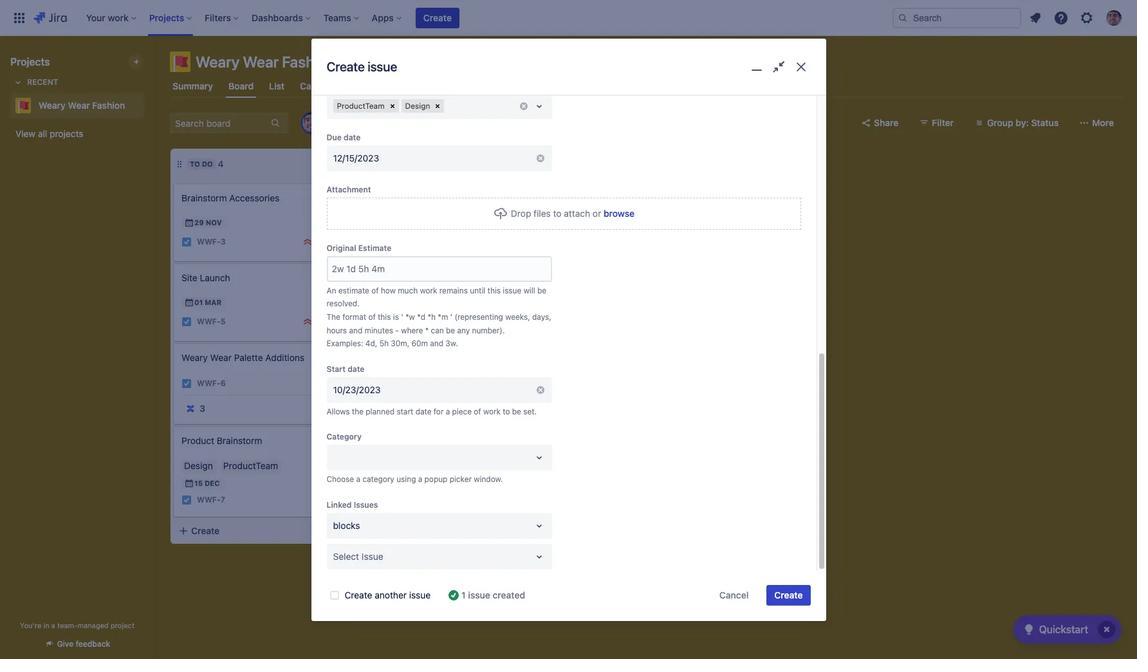 Task type: locate. For each thing, give the bounding box(es) containing it.
1 vertical spatial date
[[348, 364, 365, 374]]

be left set.
[[512, 407, 522, 416]]

james peterson image down resolved.
[[317, 314, 332, 330]]

1 vertical spatial highest image
[[303, 317, 313, 327]]

design up can
[[429, 308, 457, 319]]

wwf- for 1
[[379, 273, 402, 283]]

wwf- down 01 mar
[[197, 317, 221, 327]]

29 february 2024 image
[[366, 254, 376, 264]]

29 left nov
[[194, 218, 204, 227]]

wwf-2
[[379, 371, 407, 381]]

work right piece on the left of the page
[[484, 407, 501, 416]]

weary
[[196, 53, 240, 71], [39, 100, 66, 111], [410, 193, 437, 203], [182, 352, 208, 363]]

open image
[[532, 98, 547, 114], [532, 518, 547, 534]]

linked issues
[[327, 500, 378, 510]]

james peterson image left the will
[[498, 270, 514, 286]]

1 vertical spatial james peterson image
[[498, 368, 514, 384]]

weary wear fashion up view all projects link
[[39, 100, 125, 111]]

james peterson image
[[317, 234, 332, 250], [498, 270, 514, 286], [317, 314, 332, 330]]

issue right another
[[409, 590, 431, 601]]

task image down 15 december 2023 icon
[[182, 495, 192, 506]]

start
[[397, 407, 414, 416]]

task image for product brainstorm
[[182, 495, 192, 506]]

give
[[57, 639, 74, 649]]

2 vertical spatial be
[[512, 407, 522, 416]]

task image up 10/23/2023
[[363, 371, 373, 381]]

this right until
[[488, 286, 501, 295]]

15 december 2023 image
[[184, 478, 194, 489]]

product for product listing design silos
[[363, 308, 396, 319]]

*d
[[417, 312, 426, 322]]

wwf- right task icon
[[197, 379, 221, 389]]

0 vertical spatial design
[[405, 101, 430, 111]]

discard & close image
[[793, 58, 811, 76]]

a right choose
[[356, 475, 361, 484]]

0 vertical spatial the
[[394, 193, 408, 203]]

this
[[488, 286, 501, 295], [378, 312, 391, 322]]

you're
[[20, 621, 41, 630]]

search image
[[898, 13, 909, 23]]

piece
[[452, 407, 472, 416]]

estimate
[[359, 243, 392, 253]]

work right much
[[420, 286, 438, 295]]

1
[[402, 273, 406, 283], [462, 590, 466, 601]]

date right start
[[348, 364, 365, 374]]

2 vertical spatial james peterson image
[[317, 314, 332, 330]]

hours
[[327, 326, 347, 335]]

0 vertical spatial work
[[420, 286, 438, 295]]

task image up estimate
[[363, 273, 373, 283]]

1 vertical spatial product
[[182, 435, 214, 446]]

highest image left original at the top
[[303, 237, 313, 247]]

wwf-5 link
[[197, 316, 226, 327]]

5h
[[380, 339, 389, 348]]

much
[[398, 286, 418, 295]]

days,
[[533, 312, 552, 322]]

0 horizontal spatial be
[[446, 326, 455, 335]]

1 open image from the top
[[532, 450, 547, 466]]

issue left the will
[[503, 286, 522, 295]]

dismiss quickstart image
[[1097, 619, 1118, 640]]

original
[[327, 243, 356, 253]]

create inside 'primary' element
[[424, 12, 452, 23]]

tab list
[[162, 75, 1130, 98]]

2 vertical spatial date
[[416, 407, 432, 416]]

of right piece on the left of the page
[[474, 407, 481, 416]]

1 vertical spatial weary wear fashion
[[39, 100, 125, 111]]

create button
[[416, 7, 460, 28], [171, 520, 345, 543], [767, 585, 811, 606]]

design for design
[[405, 101, 430, 111]]

weary wear fashion up list
[[196, 53, 336, 71]]

1 vertical spatial the
[[352, 407, 364, 416]]

to left set.
[[503, 407, 510, 416]]

clear image
[[519, 101, 529, 111], [535, 153, 546, 163], [535, 385, 546, 395]]

1 vertical spatial create button
[[171, 520, 345, 543]]

upload image
[[493, 206, 509, 221]]

highest image
[[303, 237, 313, 247], [303, 317, 313, 327], [484, 371, 495, 381]]

weary inside "link"
[[39, 100, 66, 111]]

weary wear fashion
[[196, 53, 336, 71], [39, 100, 125, 111]]

5
[[221, 317, 226, 327]]

1 vertical spatial work
[[484, 407, 501, 416]]

1 left created
[[462, 590, 466, 601]]

4d,
[[366, 339, 378, 348]]

and down format
[[349, 326, 363, 335]]

task image left the wwf-3 link
[[182, 237, 192, 247]]

projects
[[10, 56, 50, 68]]

1 horizontal spatial 1
[[462, 590, 466, 601]]

the for allows
[[352, 407, 364, 416]]

*m
[[438, 312, 448, 322]]

1 horizontal spatial this
[[488, 286, 501, 295]]

0 horizontal spatial product
[[182, 435, 214, 446]]

0 vertical spatial create button
[[416, 7, 460, 28]]

30m,
[[391, 339, 410, 348]]

design inside create issue dialog
[[405, 101, 430, 111]]

product up minutes
[[363, 308, 396, 319]]

brainstorm up "29 nov"
[[182, 193, 227, 203]]

design left clear icon
[[405, 101, 430, 111]]

1 horizontal spatial highest image
[[484, 273, 495, 283]]

project
[[111, 621, 135, 630]]

mar
[[205, 298, 222, 307]]

issue up clear image on the top
[[368, 59, 397, 74]]

design down in at top
[[363, 193, 392, 203]]

summary link
[[170, 75, 216, 98]]

attach
[[564, 208, 591, 219]]

be for issue
[[538, 286, 547, 295]]

wwf-1
[[379, 273, 406, 283]]

0 horizontal spatial 1
[[402, 273, 406, 283]]

weary up task icon
[[182, 352, 208, 363]]

created
[[493, 590, 526, 601]]

2 horizontal spatial be
[[538, 286, 547, 295]]

to
[[554, 208, 562, 219], [503, 407, 510, 416]]

01 march 2024 image
[[184, 298, 194, 308]]

1 horizontal spatial product
[[363, 308, 396, 319]]

0 vertical spatial james peterson image
[[317, 234, 332, 250]]

wwf- for 7
[[197, 495, 221, 505]]

0 vertical spatial 29
[[194, 218, 204, 227]]

create banner
[[0, 0, 1138, 36]]

task image
[[182, 379, 192, 389]]

29 down the estimate
[[376, 254, 386, 263]]

29 nov
[[194, 218, 222, 227]]

highest image down number).
[[484, 371, 495, 381]]

1 vertical spatial fashion
[[92, 100, 125, 111]]

wwf- down 5h
[[379, 371, 402, 381]]

james peterson image
[[303, 113, 323, 133], [498, 368, 514, 384]]

date left for
[[416, 407, 432, 416]]

wwf-1 link
[[379, 273, 406, 284]]

all
[[38, 128, 47, 139]]

open image
[[532, 450, 547, 466], [532, 549, 547, 565]]

highest image up until
[[484, 273, 495, 283]]

the down progress
[[394, 193, 408, 203]]

0 vertical spatial open image
[[532, 98, 547, 114]]

29 november 2023 image
[[184, 218, 194, 228], [184, 218, 194, 228]]

1 vertical spatial be
[[446, 326, 455, 335]]

the for design
[[394, 193, 408, 203]]

category
[[363, 475, 395, 484]]

-
[[396, 326, 399, 335]]

1 up much
[[402, 273, 406, 283]]

date right due
[[344, 133, 361, 142]]

highest image down choose
[[321, 495, 331, 506]]

attachment
[[327, 185, 371, 194]]

the inside create issue dialog
[[352, 407, 364, 416]]

set.
[[524, 407, 537, 416]]

fashion up calendar
[[282, 53, 336, 71]]

be left any
[[446, 326, 455, 335]]

1 vertical spatial 29
[[376, 254, 386, 263]]

add people image
[[331, 115, 346, 131]]

james peterson image down number).
[[498, 368, 514, 384]]

highest image for brainstorm accessories
[[303, 237, 313, 247]]

date
[[344, 133, 361, 142], [348, 364, 365, 374], [416, 407, 432, 416]]

0 horizontal spatial the
[[352, 407, 364, 416]]

of left how
[[372, 286, 379, 295]]

1 horizontal spatial and
[[430, 339, 444, 348]]

fashion up view all projects link
[[92, 100, 125, 111]]

weary up board
[[196, 53, 240, 71]]

1 inside create issue dialog
[[462, 590, 466, 601]]

6
[[221, 379, 226, 389]]

01 march 2024 image
[[184, 298, 194, 308]]

1 vertical spatial open image
[[532, 549, 547, 565]]

0 vertical spatial this
[[488, 286, 501, 295]]

0 vertical spatial clear image
[[519, 101, 529, 111]]

original estimate
[[327, 243, 392, 253]]

1 horizontal spatial fashion
[[282, 53, 336, 71]]

2 vertical spatial of
[[474, 407, 481, 416]]

' right *m
[[451, 312, 453, 322]]

Search field
[[893, 7, 1022, 28]]

task image
[[182, 237, 192, 247], [363, 273, 373, 283], [182, 317, 192, 327], [363, 371, 373, 381], [182, 495, 192, 506]]

of up minutes
[[369, 312, 376, 322]]

0 vertical spatial highest image
[[484, 273, 495, 283]]

0 horizontal spatial '
[[401, 312, 404, 322]]

wear
[[243, 53, 279, 71], [68, 100, 90, 111], [439, 193, 461, 203], [210, 352, 232, 363]]

wwf-3 link
[[197, 237, 226, 248]]

1 horizontal spatial be
[[512, 407, 522, 416]]

weary down progress
[[410, 193, 437, 203]]

0 vertical spatial and
[[349, 326, 363, 335]]

quickstart
[[1040, 624, 1089, 636]]

issue left created
[[468, 590, 491, 601]]

medium image
[[321, 379, 331, 389]]

0 vertical spatial product
[[363, 308, 396, 319]]

0 vertical spatial date
[[344, 133, 361, 142]]

0 horizontal spatial highest image
[[321, 495, 331, 506]]

1 horizontal spatial to
[[554, 208, 562, 219]]

wear inside "link"
[[68, 100, 90, 111]]

jira image
[[33, 10, 67, 25], [33, 10, 67, 25]]

1 vertical spatial 1
[[462, 590, 466, 601]]

product
[[363, 308, 396, 319], [182, 435, 214, 446]]

1 horizontal spatial 29
[[376, 254, 386, 263]]

1 vertical spatial open image
[[532, 518, 547, 534]]

brainstorm up dec
[[217, 435, 262, 446]]

be right the will
[[538, 286, 547, 295]]

wwf- up how
[[379, 273, 402, 283]]

listing
[[399, 308, 426, 319]]

0 vertical spatial highest image
[[303, 237, 313, 247]]

projects
[[50, 128, 83, 139]]

wwf-3
[[197, 237, 226, 247]]

start
[[327, 364, 346, 374]]

and down can
[[430, 339, 444, 348]]

product up 15 in the bottom left of the page
[[182, 435, 214, 446]]

additions
[[266, 352, 305, 363]]

clear image
[[433, 101, 443, 111]]

15
[[194, 479, 203, 487]]

' right is
[[401, 312, 404, 322]]

a right in
[[51, 621, 55, 630]]

wear up view all projects link
[[68, 100, 90, 111]]

highest image left the on the left top of page
[[303, 317, 313, 327]]

in
[[372, 160, 379, 168]]

1 vertical spatial design
[[363, 193, 392, 203]]

29 for 29 feb
[[376, 254, 386, 263]]

be
[[538, 286, 547, 295], [446, 326, 455, 335], [512, 407, 522, 416]]

0 vertical spatial be
[[538, 286, 547, 295]]

james peterson image left due
[[303, 113, 323, 133]]

0 horizontal spatial work
[[420, 286, 438, 295]]

wwf- inside 'link'
[[197, 495, 221, 505]]

'
[[401, 312, 404, 322], [451, 312, 453, 322]]

browse
[[604, 208, 635, 219]]

Search board text field
[[171, 114, 269, 132]]

for
[[434, 407, 444, 416]]

weary wear fashion inside "link"
[[39, 100, 125, 111]]

using
[[397, 475, 416, 484]]

category
[[327, 432, 362, 442]]

0 vertical spatial to
[[554, 208, 562, 219]]

start date
[[327, 364, 365, 374]]

0 vertical spatial of
[[372, 286, 379, 295]]

01 mar
[[194, 298, 222, 307]]

exit full screen image
[[770, 58, 789, 76]]

view all projects
[[15, 128, 83, 139]]

due date
[[327, 133, 361, 142]]

2 vertical spatial design
[[429, 308, 457, 319]]

design for design the weary wear site
[[363, 193, 392, 203]]

0 horizontal spatial weary wear fashion
[[39, 100, 125, 111]]

wwf- down "15 dec"
[[197, 495, 221, 505]]

calendar link
[[298, 75, 341, 98]]

to right files
[[554, 208, 562, 219]]

0 horizontal spatial 29
[[194, 218, 204, 227]]

cancel
[[720, 590, 749, 601]]

james peterson image for accessories
[[317, 234, 332, 250]]

1 horizontal spatial the
[[394, 193, 408, 203]]

work inside "an estimate of how much work remains until this issue will be resolved. the format of this is ' *w *d *h *m ' (representing weeks, days, hours and minutes - where * can be any number). examples: 4d, 5h 30m, 60m and 3w."
[[420, 286, 438, 295]]

a right using on the bottom of the page
[[418, 475, 423, 484]]

0 horizontal spatial this
[[378, 312, 391, 322]]

2 ' from the left
[[451, 312, 453, 322]]

james peterson image up an
[[317, 234, 332, 250]]

0 vertical spatial fashion
[[282, 53, 336, 71]]

0 horizontal spatial to
[[503, 407, 510, 416]]

1 horizontal spatial create button
[[416, 7, 460, 28]]

1 open image from the top
[[532, 98, 547, 114]]

0 vertical spatial open image
[[532, 450, 547, 466]]

29
[[194, 218, 204, 227], [376, 254, 386, 263]]

highest image
[[484, 273, 495, 283], [321, 495, 331, 506]]

weeks,
[[506, 312, 530, 322]]

0 vertical spatial weary wear fashion
[[196, 53, 336, 71]]

1 horizontal spatial work
[[484, 407, 501, 416]]

29 february 2024 image
[[366, 254, 376, 264]]

tab list containing board
[[162, 75, 1130, 98]]

wwf- down "29 nov"
[[197, 237, 221, 247]]

2 horizontal spatial create button
[[767, 585, 811, 606]]

1 vertical spatial clear image
[[535, 153, 546, 163]]

of
[[372, 286, 379, 295], [369, 312, 376, 322], [474, 407, 481, 416]]

an
[[327, 286, 336, 295]]

wwf- for 2
[[379, 371, 402, 381]]

clear image for 10/23/2023
[[535, 385, 546, 395]]

fashion inside "link"
[[92, 100, 125, 111]]

minimize image
[[748, 58, 766, 76]]

wwf- for 3
[[197, 237, 221, 247]]

this left is
[[378, 312, 391, 322]]

wwf-6
[[197, 379, 226, 389]]

0 horizontal spatial fashion
[[92, 100, 125, 111]]

*
[[425, 326, 429, 335]]

task image down 01 march 2024 icon
[[182, 317, 192, 327]]

the right the allows
[[352, 407, 364, 416]]

1 horizontal spatial '
[[451, 312, 453, 322]]

clear image for 12/15/2023
[[535, 153, 546, 163]]

0 horizontal spatial create button
[[171, 520, 345, 543]]

weary down recent on the left
[[39, 100, 66, 111]]

29 for 29 nov
[[194, 218, 204, 227]]

2 vertical spatial highest image
[[484, 371, 495, 381]]

create issue
[[327, 59, 397, 74]]

2 vertical spatial clear image
[[535, 385, 546, 395]]

0 horizontal spatial james peterson image
[[303, 113, 323, 133]]

be for work
[[512, 407, 522, 416]]

1 horizontal spatial weary wear fashion
[[196, 53, 336, 71]]



Task type: describe. For each thing, give the bounding box(es) containing it.
in
[[43, 621, 49, 630]]

browse button
[[604, 207, 635, 220]]

wwf-5
[[197, 317, 226, 327]]

product listing design silos
[[363, 308, 480, 319]]

dec
[[205, 479, 220, 487]]

another
[[375, 590, 407, 601]]

drop
[[511, 208, 531, 219]]

0 vertical spatial james peterson image
[[303, 113, 323, 133]]

calendar
[[300, 80, 338, 91]]

where
[[401, 326, 423, 335]]

2 open image from the top
[[532, 518, 547, 534]]

choose
[[327, 475, 354, 484]]

wwf- for 5
[[197, 317, 221, 327]]

primary element
[[8, 0, 893, 36]]

examples:
[[327, 339, 364, 348]]

linked
[[327, 500, 352, 510]]

1 horizontal spatial james peterson image
[[498, 368, 514, 384]]

product for product brainstorm
[[182, 435, 214, 446]]

wwf-7 link
[[197, 495, 225, 506]]

1 issue created link
[[462, 589, 526, 602]]

create button inside 'primary' element
[[416, 7, 460, 28]]

until
[[470, 286, 486, 295]]

due
[[327, 133, 342, 142]]

12/15/2023
[[333, 153, 379, 163]]

estimate
[[339, 286, 370, 295]]

allows the planned start date for a piece of work to be set.
[[327, 407, 537, 416]]

15 december 2023 image
[[184, 478, 194, 489]]

or
[[593, 208, 602, 219]]

list link
[[267, 75, 287, 98]]

format
[[343, 312, 366, 322]]

site
[[463, 193, 478, 203]]

done
[[553, 160, 574, 168]]

collapse recent projects image
[[10, 75, 26, 90]]

1 issue created
[[462, 590, 526, 601]]

is
[[393, 312, 399, 322]]

0 horizontal spatial and
[[349, 326, 363, 335]]

issue inside "an estimate of how much work remains until this issue will be resolved. the format of this is ' *w *d *h *m ' (representing weeks, days, hours and minutes - where * can be any number). examples: 4d, 5h 30m, 60m and 3w."
[[503, 286, 522, 295]]

2 vertical spatial create button
[[767, 585, 811, 606]]

60m
[[412, 339, 428, 348]]

date for 12/15/2023
[[344, 133, 361, 142]]

an estimate of how much work remains until this issue will be resolved. the format of this is ' *w *d *h *m ' (representing weeks, days, hours and minutes - where * can be any number). examples: 4d, 5h 30m, 60m and 3w.
[[327, 286, 554, 348]]

1 vertical spatial james peterson image
[[498, 270, 514, 286]]

feedback
[[76, 639, 110, 649]]

remains
[[440, 286, 468, 295]]

accessories
[[229, 193, 280, 203]]

check image
[[1022, 622, 1037, 638]]

create issue dialog
[[311, 0, 827, 621]]

any
[[457, 326, 470, 335]]

silos
[[460, 308, 480, 319]]

can
[[431, 326, 444, 335]]

site launch
[[182, 272, 230, 283]]

in progress
[[372, 160, 421, 168]]

1 vertical spatial this
[[378, 312, 391, 322]]

date for 10/23/2023
[[348, 364, 365, 374]]

1 vertical spatial to
[[503, 407, 510, 416]]

recent
[[27, 77, 58, 87]]

quickstart button
[[1014, 616, 1122, 644]]

1 vertical spatial and
[[430, 339, 444, 348]]

product brainstorm
[[182, 435, 262, 446]]

highest image for site launch
[[303, 317, 313, 327]]

3w.
[[446, 339, 458, 348]]

to do 4
[[190, 158, 224, 169]]

select
[[333, 551, 359, 562]]

summary
[[173, 80, 213, 91]]

create another issue
[[345, 590, 431, 601]]

a right for
[[446, 407, 450, 416]]

brainstorm accessories
[[182, 193, 280, 203]]

wwf-6 link
[[197, 378, 226, 389]]

cancel button
[[712, 585, 757, 606]]

1 ' from the left
[[401, 312, 404, 322]]

wear up list
[[243, 53, 279, 71]]

01
[[194, 298, 203, 307]]

0 vertical spatial brainstorm
[[182, 193, 227, 203]]

blocks
[[333, 520, 360, 531]]

james peterson image for launch
[[317, 314, 332, 330]]

team-
[[57, 621, 78, 630]]

0 vertical spatial 1
[[402, 273, 406, 283]]

task image for product listing design silos
[[363, 371, 373, 381]]

2
[[402, 371, 407, 381]]

choose a category using a popup picker window.
[[327, 475, 503, 484]]

wear left site
[[439, 193, 461, 203]]

files
[[534, 208, 551, 219]]

*w
[[406, 312, 415, 322]]

board
[[229, 80, 254, 91]]

the
[[327, 312, 341, 322]]

Linked Issues text field
[[333, 520, 336, 532]]

wwf- for 6
[[197, 379, 221, 389]]

popup
[[425, 475, 448, 484]]

Original Estimate text field
[[328, 257, 551, 281]]

2 open image from the top
[[532, 549, 547, 565]]

you're in a team-managed project
[[20, 621, 135, 630]]

weary wear fashion link
[[10, 93, 139, 118]]

productteam
[[337, 101, 385, 111]]

wear up 6
[[210, 352, 232, 363]]

nov
[[206, 218, 222, 227]]

wwf-2 link
[[379, 371, 407, 382]]

window.
[[474, 475, 503, 484]]

issue inside 1 issue created link
[[468, 590, 491, 601]]

planned
[[366, 407, 395, 416]]

7
[[221, 495, 225, 505]]

site
[[182, 272, 198, 283]]

view
[[15, 128, 36, 139]]

Select Issue text field
[[333, 550, 336, 563]]

15 dec
[[194, 479, 220, 487]]

task image for design the weary wear site
[[363, 273, 373, 283]]

drop files to attach or browse
[[511, 208, 635, 219]]

1 vertical spatial highest image
[[321, 495, 331, 506]]

feb
[[387, 254, 401, 263]]

list
[[269, 80, 285, 91]]

wwf-7
[[197, 495, 225, 505]]

clear image
[[387, 101, 398, 111]]

do
[[202, 160, 213, 168]]

1 vertical spatial brainstorm
[[217, 435, 262, 446]]

picker
[[450, 475, 472, 484]]

1 vertical spatial of
[[369, 312, 376, 322]]

number).
[[472, 326, 505, 335]]



Task type: vqa. For each thing, say whether or not it's contained in the screenshot.
FORMAT
yes



